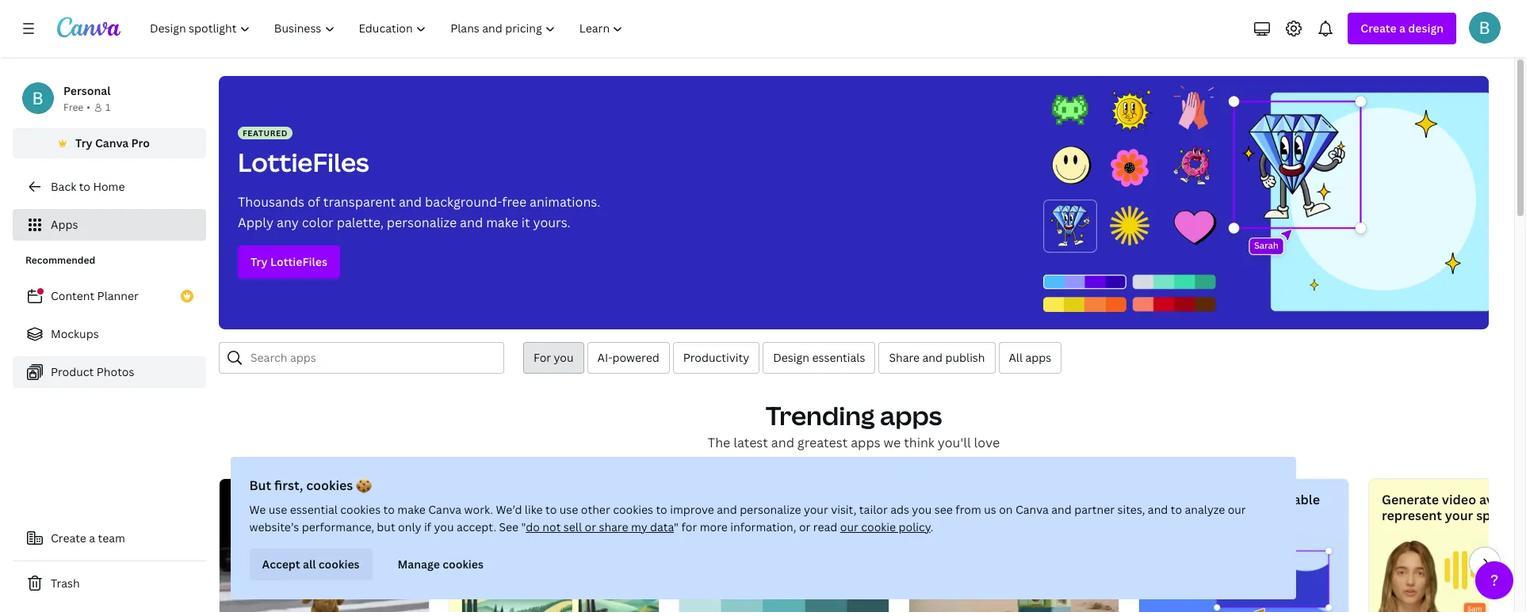 Task type: locate. For each thing, give the bounding box(es) containing it.
recommended
[[25, 254, 95, 267]]

create left team
[[51, 531, 86, 546]]

generate for generate realistic images and art using ai
[[232, 492, 289, 509]]

try down •
[[75, 136, 92, 151]]

0 vertical spatial it
[[522, 214, 530, 232]]

accept.
[[457, 520, 496, 535]]

2 horizontal spatial canva
[[1016, 503, 1049, 518]]

your
[[493, 492, 522, 509], [1051, 492, 1079, 509], [804, 503, 828, 518], [748, 507, 776, 525]]

turn
[[963, 507, 989, 525]]

1 horizontal spatial images
[[568, 507, 611, 525]]

1 or from the left
[[585, 520, 596, 535]]

home
[[93, 179, 125, 194]]

our right analyze
[[1228, 503, 1246, 518]]

0 horizontal spatial images
[[345, 492, 388, 509]]

apps inside button
[[1026, 350, 1052, 366]]

use up sell
[[560, 503, 578, 518]]

ai
[[315, 507, 328, 525], [552, 507, 565, 525]]

create for create a team
[[51, 531, 86, 546]]

0 vertical spatial create
[[1361, 21, 1397, 36]]

cookies inside "button"
[[319, 557, 360, 572]]

use up website's on the left bottom of the page
[[269, 503, 287, 518]]

to
[[79, 179, 90, 194], [846, 492, 859, 509], [383, 503, 395, 518], [546, 503, 557, 518], [656, 503, 667, 518], [1171, 503, 1182, 518]]

a left team
[[89, 531, 95, 546]]

data
[[650, 520, 674, 535]]

0 horizontal spatial create
[[51, 531, 86, 546]]

0 horizontal spatial generate
[[232, 492, 289, 509]]

.
[[931, 520, 934, 535]]

images up but
[[345, 492, 388, 509]]

palettes
[[792, 492, 843, 509]]

0 vertical spatial make
[[486, 214, 518, 232]]

create a design
[[1361, 21, 1444, 36]]

analyze
[[1185, 503, 1225, 518]]

turn your text into photorealistic ai images button
[[449, 479, 660, 613]]

a left design
[[1399, 21, 1406, 36]]

1 horizontal spatial see
[[1027, 492, 1048, 509]]

create inside dropdown button
[[1361, 21, 1397, 36]]

0 vertical spatial apps
[[1026, 350, 1052, 366]]

not
[[543, 520, 561, 535]]

create a team button
[[13, 523, 206, 555]]

make
[[486, 214, 518, 232], [397, 503, 426, 518]]

publish
[[945, 350, 985, 366]]

canva inside button
[[95, 136, 129, 151]]

apps
[[1026, 350, 1052, 366], [880, 399, 942, 433], [851, 435, 881, 452]]

0 horizontal spatial personalize
[[387, 214, 457, 232]]

create for create dynamic palettes to enhance your designs
[[692, 492, 733, 509]]

powered
[[612, 350, 659, 366]]

0 horizontal spatial it
[[522, 214, 530, 232]]

our down the visit,
[[840, 520, 859, 535]]

0 vertical spatial lottiefiles
[[238, 145, 369, 179]]

0 horizontal spatial canva
[[95, 136, 129, 151]]

create
[[1361, 21, 1397, 36], [692, 492, 733, 509], [51, 531, 86, 546]]

and right latest
[[771, 435, 794, 452]]

lottiefiles
[[238, 145, 369, 179], [270, 255, 327, 270]]

1 vertical spatial lottiefiles
[[270, 255, 327, 270]]

2 or from the left
[[799, 520, 811, 535]]

1 horizontal spatial generate
[[1382, 492, 1439, 509]]

ai inside generate realistic images and art using ai
[[315, 507, 328, 525]]

personalize down background-
[[387, 214, 457, 232]]

essential
[[290, 503, 338, 518]]

1 " from the left
[[521, 520, 526, 535]]

apps for all
[[1026, 350, 1052, 366]]

try lottiefiles button
[[238, 246, 340, 279]]

photos
[[96, 365, 134, 380]]

apps right all
[[1026, 350, 1052, 366]]

a inside button
[[89, 531, 95, 546]]

a for team
[[89, 531, 95, 546]]

2 vertical spatial you
[[434, 520, 454, 535]]

1 ai from the left
[[315, 507, 328, 525]]

create dynamic palettes to enhance your designs
[[692, 492, 859, 525]]

1 horizontal spatial "
[[674, 520, 679, 535]]

avatars by neiroai image
[[1369, 537, 1526, 613]]

design essentials button
[[763, 343, 876, 374]]

try for try lottiefiles
[[251, 255, 268, 270]]

graphics
[[1187, 507, 1239, 525]]

1 vertical spatial a
[[89, 531, 95, 546]]

and right 'share'
[[923, 350, 943, 366]]

and left the art on the left bottom of the page
[[232, 507, 256, 525]]

" right the see
[[521, 520, 526, 535]]

information,
[[730, 520, 796, 535]]

and right transparent
[[399, 193, 422, 211]]

improve
[[670, 503, 714, 518]]

wave
[[1152, 507, 1184, 525]]

into inside the turn your text into photorealistic ai images
[[552, 492, 577, 509]]

read
[[813, 520, 838, 535]]

create up more
[[692, 492, 733, 509]]

1 horizontal spatial it
[[966, 492, 975, 509]]

lottiefiles up of
[[238, 145, 369, 179]]

1 vertical spatial you
[[912, 503, 932, 518]]

team
[[98, 531, 125, 546]]

1 horizontal spatial create
[[692, 492, 733, 509]]

for you button
[[523, 343, 584, 374]]

images
[[345, 492, 388, 509], [568, 507, 611, 525]]

2 ai from the left
[[552, 507, 565, 525]]

0 horizontal spatial make
[[397, 503, 426, 518]]

product photos link
[[13, 357, 206, 389]]

tailor
[[859, 503, 888, 518]]

see right on
[[1027, 492, 1048, 509]]

try lottiefiles
[[251, 255, 327, 270]]

into right text
[[552, 492, 577, 509]]

using
[[280, 507, 312, 525]]

images right not
[[568, 507, 611, 525]]

magic media image
[[909, 537, 1119, 613]]

accept
[[262, 557, 300, 572]]

on
[[999, 503, 1013, 518]]

1 vertical spatial make
[[397, 503, 426, 518]]

2 horizontal spatial create
[[1361, 21, 1397, 36]]

personalize
[[387, 214, 457, 232], [740, 503, 801, 518]]

1 horizontal spatial or
[[799, 520, 811, 535]]

shade image
[[680, 537, 889, 613]]

it left up,
[[966, 492, 975, 509]]

to left tailor
[[846, 492, 859, 509]]

1 vertical spatial try
[[251, 255, 268, 270]]

generate inside generate realistic images and art using ai
[[232, 492, 289, 509]]

0 horizontal spatial "
[[521, 520, 526, 535]]

2 " from the left
[[674, 520, 679, 535]]

lottiefiles inside button
[[270, 255, 327, 270]]

enhance
[[692, 507, 745, 525]]

1 vertical spatial our
[[840, 520, 859, 535]]

1 horizontal spatial you
[[554, 350, 574, 366]]

cookies up essential
[[306, 477, 353, 495]]

1 horizontal spatial into
[[992, 507, 1017, 525]]

dall·e image
[[220, 537, 429, 613]]

for
[[534, 350, 551, 366]]

or left read
[[799, 520, 811, 535]]

0 horizontal spatial use
[[269, 503, 287, 518]]

create dynamic palettes to enhance your designs button
[[679, 479, 890, 613]]

cookies down 🍪
[[340, 503, 381, 518]]

free •
[[63, 101, 90, 114]]

0 vertical spatial you
[[554, 350, 574, 366]]

0 horizontal spatial a
[[89, 531, 95, 546]]

video
[[1442, 492, 1476, 509]]

0 vertical spatial a
[[1399, 21, 1406, 36]]

images inside generate realistic images and art using ai
[[345, 492, 388, 509]]

generate inside "generate video avatars"
[[1382, 492, 1439, 509]]

performance,
[[302, 520, 374, 535]]

list
[[13, 281, 206, 389]]

see left from
[[935, 503, 953, 518]]

and down background-
[[460, 214, 483, 232]]

2 generate from the left
[[1382, 492, 1439, 509]]

art
[[259, 507, 276, 525]]

1 horizontal spatial use
[[560, 503, 578, 518]]

turn
[[462, 492, 490, 509]]

top level navigation element
[[140, 13, 637, 44]]

lottiefiles down any
[[270, 255, 327, 270]]

our cookie policy link
[[840, 520, 931, 535]]

2 vertical spatial apps
[[851, 435, 881, 452]]

1 horizontal spatial our
[[1228, 503, 1246, 518]]

it inside thousands of transparent and background-free animations. apply any color palette, personalize and make it yours.
[[522, 214, 530, 232]]

from
[[956, 503, 981, 518]]

do not sell or share my data link
[[526, 520, 674, 535]]

a inside dropdown button
[[1399, 21, 1406, 36]]

generate up website's on the left bottom of the page
[[232, 492, 289, 509]]

apps left we
[[851, 435, 881, 452]]

0 horizontal spatial see
[[935, 503, 953, 518]]

generate left video
[[1382, 492, 1439, 509]]

Input field to search for apps search field
[[251, 343, 494, 373]]

make down free
[[486, 214, 518, 232]]

for you
[[534, 350, 574, 366]]

1 generate from the left
[[232, 492, 289, 509]]

2 vertical spatial create
[[51, 531, 86, 546]]

design
[[773, 350, 810, 366]]

your inside create dynamic palettes to enhance your designs
[[748, 507, 776, 525]]

canva right on
[[1016, 503, 1049, 518]]

it
[[522, 214, 530, 232], [966, 492, 975, 509]]

cookies right all
[[319, 557, 360, 572]]

1 vertical spatial it
[[966, 492, 975, 509]]

try down "apply"
[[251, 255, 268, 270]]

your inside the we use essential cookies to make canva work. we'd like to use other cookies to improve and personalize your visit, tailor ads you see from us on canva and partner sites, and to analyze our website's performance, but only if you accept. see "
[[804, 503, 828, 518]]

1 vertical spatial create
[[692, 492, 733, 509]]

more
[[700, 520, 728, 535]]

ai right using
[[315, 507, 328, 525]]

create inside create dynamic palettes to enhance your designs
[[692, 492, 733, 509]]

you right for
[[554, 350, 574, 366]]

personalize up information,
[[740, 503, 801, 518]]

0 horizontal spatial or
[[585, 520, 596, 535]]

1 horizontal spatial ai
[[552, 507, 565, 525]]

apply
[[238, 214, 274, 232]]

and inside dream it up, and see your words turn into visuals
[[1000, 492, 1024, 509]]

or right sell
[[585, 520, 596, 535]]

our inside the we use essential cookies to make canva work. we'd like to use other cookies to improve and personalize your visit, tailor ads you see from us on canva and partner sites, and to analyze our website's performance, but only if you accept. see "
[[1228, 503, 1246, 518]]

photorealistic
[[462, 507, 549, 525]]

0 horizontal spatial you
[[434, 520, 454, 535]]

apps
[[51, 217, 78, 232]]

into right turn
[[992, 507, 1017, 525]]

and up do not sell or share my data " for more information, or read our cookie policy .
[[717, 503, 737, 518]]

1 vertical spatial personalize
[[740, 503, 801, 518]]

background-
[[425, 193, 502, 211]]

0 vertical spatial personalize
[[387, 214, 457, 232]]

1 horizontal spatial a
[[1399, 21, 1406, 36]]

0 vertical spatial our
[[1228, 503, 1246, 518]]

and left partner
[[1052, 503, 1072, 518]]

1 horizontal spatial try
[[251, 255, 268, 270]]

a for design
[[1399, 21, 1406, 36]]

0 vertical spatial try
[[75, 136, 92, 151]]

cookies inside button
[[443, 557, 484, 572]]

generate video avatars button
[[1369, 479, 1526, 613]]

2 use from the left
[[560, 503, 578, 518]]

share
[[599, 520, 628, 535]]

sites,
[[1118, 503, 1145, 518]]

a preview image of the app named "lottiefiles" showing multiple animations with different color palettes image
[[1039, 76, 1489, 330]]

work.
[[464, 503, 493, 518]]

but
[[377, 520, 395, 535]]

use
[[269, 503, 287, 518], [560, 503, 578, 518]]

canva left the pro
[[95, 136, 129, 151]]

0 horizontal spatial try
[[75, 136, 92, 151]]

1 horizontal spatial make
[[486, 214, 518, 232]]

ai-powered
[[598, 350, 659, 366]]

0 horizontal spatial into
[[552, 492, 577, 509]]

you up policy
[[912, 503, 932, 518]]

apps for trending
[[880, 399, 942, 433]]

and right us
[[1000, 492, 1024, 509]]

but first, cookies 🍪 dialog
[[230, 458, 1296, 600]]

content planner link
[[13, 281, 206, 312]]

you right if
[[434, 520, 454, 535]]

canva up if
[[428, 503, 462, 518]]

1 vertical spatial apps
[[880, 399, 942, 433]]

it down free
[[522, 214, 530, 232]]

and inside trending apps the latest and greatest apps we think you'll love
[[771, 435, 794, 452]]

create left design
[[1361, 21, 1397, 36]]

cookies down accept.
[[443, 557, 484, 572]]

0 horizontal spatial ai
[[315, 507, 328, 525]]

thousands
[[238, 193, 304, 211]]

realistic
[[292, 492, 342, 509]]

ai right like
[[552, 507, 565, 525]]

" left for
[[674, 520, 679, 535]]

make up only
[[397, 503, 426, 518]]

images inside the turn your text into photorealistic ai images
[[568, 507, 611, 525]]

0 horizontal spatial our
[[840, 520, 859, 535]]

1 use from the left
[[269, 503, 287, 518]]

1 horizontal spatial personalize
[[740, 503, 801, 518]]

apps up 'think'
[[880, 399, 942, 433]]

see inside dream it up, and see your words turn into visuals
[[1027, 492, 1048, 509]]



Task type: describe. For each thing, give the bounding box(es) containing it.
for
[[681, 520, 697, 535]]

only
[[398, 520, 421, 535]]

design essentials
[[773, 350, 865, 366]]

customizable
[[1238, 492, 1320, 509]]

see inside the we use essential cookies to make canva work. we'd like to use other cookies to improve and personalize your visit, tailor ads you see from us on canva and partner sites, and to analyze our website's performance, but only if you accept. see "
[[935, 503, 953, 518]]

accept all cookies
[[262, 557, 360, 572]]

we
[[249, 503, 266, 518]]

partner
[[1074, 503, 1115, 518]]

brad klo image
[[1469, 12, 1501, 44]]

to left analyze
[[1171, 503, 1182, 518]]

cookies up my
[[613, 503, 653, 518]]

if
[[424, 520, 431, 535]]

product photos
[[51, 365, 134, 380]]

latest
[[734, 435, 768, 452]]

2 horizontal spatial you
[[912, 503, 932, 518]]

and inside generate realistic images and art using ai
[[232, 507, 256, 525]]

generate video avatars 
[[1382, 492, 1526, 525]]

sell
[[564, 520, 582, 535]]

the
[[708, 435, 730, 452]]

craft random customizable wave graphics button
[[1139, 479, 1350, 613]]

create a team
[[51, 531, 125, 546]]

content
[[51, 289, 94, 304]]

•
[[87, 101, 90, 114]]

1 horizontal spatial canva
[[428, 503, 462, 518]]

cookie
[[861, 520, 896, 535]]

your inside the turn your text into photorealistic ai images
[[493, 492, 522, 509]]

pro
[[131, 136, 150, 151]]

imagen image
[[450, 537, 659, 613]]

ai-
[[598, 350, 613, 366]]

mockups link
[[13, 319, 206, 350]]

we'd
[[496, 503, 522, 518]]

do
[[526, 520, 540, 535]]

productivity button
[[673, 343, 760, 374]]

lottiefiles for try lottiefiles
[[270, 255, 327, 270]]

visit,
[[831, 503, 857, 518]]

" inside the we use essential cookies to make canva work. we'd like to use other cookies to improve and personalize your visit, tailor ads you see from us on canva and partner sites, and to analyze our website's performance, but only if you accept. see "
[[521, 520, 526, 535]]

product
[[51, 365, 94, 380]]

website's
[[249, 520, 299, 535]]

generate for generate video avatars 
[[1382, 492, 1439, 509]]

craft
[[1152, 492, 1184, 509]]

share and publish button
[[879, 343, 996, 374]]

designs
[[779, 507, 826, 525]]

you inside button
[[554, 350, 574, 366]]

dream
[[922, 492, 963, 509]]

list containing content planner
[[13, 281, 206, 389]]

and inside button
[[923, 350, 943, 366]]

your inside dream it up, and see your words turn into visuals
[[1051, 492, 1079, 509]]

personal
[[63, 83, 111, 98]]

my
[[631, 520, 648, 535]]

color
[[302, 214, 334, 232]]

personalize inside the we use essential cookies to make canva work. we'd like to use other cookies to improve and personalize your visit, tailor ads you see from us on canva and partner sites, and to analyze our website's performance, but only if you accept. see "
[[740, 503, 801, 518]]

back to home
[[51, 179, 125, 194]]

policy
[[899, 520, 931, 535]]

dream it up, and see your words turn into visuals
[[922, 492, 1079, 525]]

any
[[277, 214, 299, 232]]

visuals
[[1020, 507, 1062, 525]]

lottiefiles for featured lottiefiles
[[238, 145, 369, 179]]

🍪
[[356, 477, 372, 495]]

personalize inside thousands of transparent and background-free animations. apply any color palette, personalize and make it yours.
[[387, 214, 457, 232]]

up,
[[978, 492, 997, 509]]

featured lottiefiles
[[238, 128, 369, 179]]

create for create a design
[[1361, 21, 1397, 36]]

ai inside the turn your text into photorealistic ai images
[[552, 507, 565, 525]]

try canva pro button
[[13, 128, 206, 159]]

generate realistic images and art using ai button
[[219, 479, 430, 613]]

trash
[[51, 576, 80, 592]]

1
[[105, 101, 110, 114]]

make inside the we use essential cookies to make canva work. we'd like to use other cookies to improve and personalize your visit, tailor ads you see from us on canva and partner sites, and to analyze our website's performance, but only if you accept. see "
[[397, 503, 426, 518]]

to up data
[[656, 503, 667, 518]]

into inside dream it up, and see your words turn into visuals
[[992, 507, 1017, 525]]

like
[[525, 503, 543, 518]]

turn your text into photorealistic ai images
[[462, 492, 611, 525]]

manage cookies button
[[385, 549, 496, 581]]

other
[[581, 503, 610, 518]]

free
[[63, 101, 83, 114]]

think
[[904, 435, 935, 452]]

animations.
[[530, 193, 600, 211]]

do not sell or share my data " for more information, or read our cookie policy .
[[526, 520, 934, 535]]

to right like
[[546, 503, 557, 518]]

productivity
[[683, 350, 749, 366]]

featured
[[243, 128, 288, 139]]

but first, cookies 🍪
[[249, 477, 372, 495]]

greatest
[[798, 435, 848, 452]]

to up but
[[383, 503, 395, 518]]

love
[[974, 435, 1000, 452]]

palette,
[[337, 214, 384, 232]]

planner
[[97, 289, 139, 304]]

all apps
[[1009, 350, 1052, 366]]

ai-powered button
[[587, 343, 670, 374]]

thousands of transparent and background-free animations. apply any color palette, personalize and make it yours.
[[238, 193, 600, 232]]

ads
[[891, 503, 909, 518]]

to right "back"
[[79, 179, 90, 194]]

accept all cookies button
[[249, 549, 372, 581]]

make inside thousands of transparent and background-free animations. apply any color palette, personalize and make it yours.
[[486, 214, 518, 232]]

and right sites,
[[1148, 503, 1168, 518]]

yours.
[[533, 214, 571, 232]]

we use essential cookies to make canva work. we'd like to use other cookies to improve and personalize your visit, tailor ads you see from us on canva and partner sites, and to analyze our website's performance, but only if you accept. see "
[[249, 503, 1246, 535]]

generate realistic images and art using ai
[[232, 492, 388, 525]]

share
[[889, 350, 920, 366]]

wave generator image
[[1139, 537, 1349, 613]]

it inside dream it up, and see your words turn into visuals
[[966, 492, 975, 509]]

content planner
[[51, 289, 139, 304]]

try for try canva pro
[[75, 136, 92, 151]]

to inside create dynamic palettes to enhance your designs
[[846, 492, 859, 509]]

words
[[922, 507, 960, 525]]

all
[[303, 557, 316, 572]]

dream it up, and see your words turn into visuals button
[[909, 479, 1120, 613]]

design
[[1408, 21, 1444, 36]]



Task type: vqa. For each thing, say whether or not it's contained in the screenshot.
. If you have any questions, you may check
no



